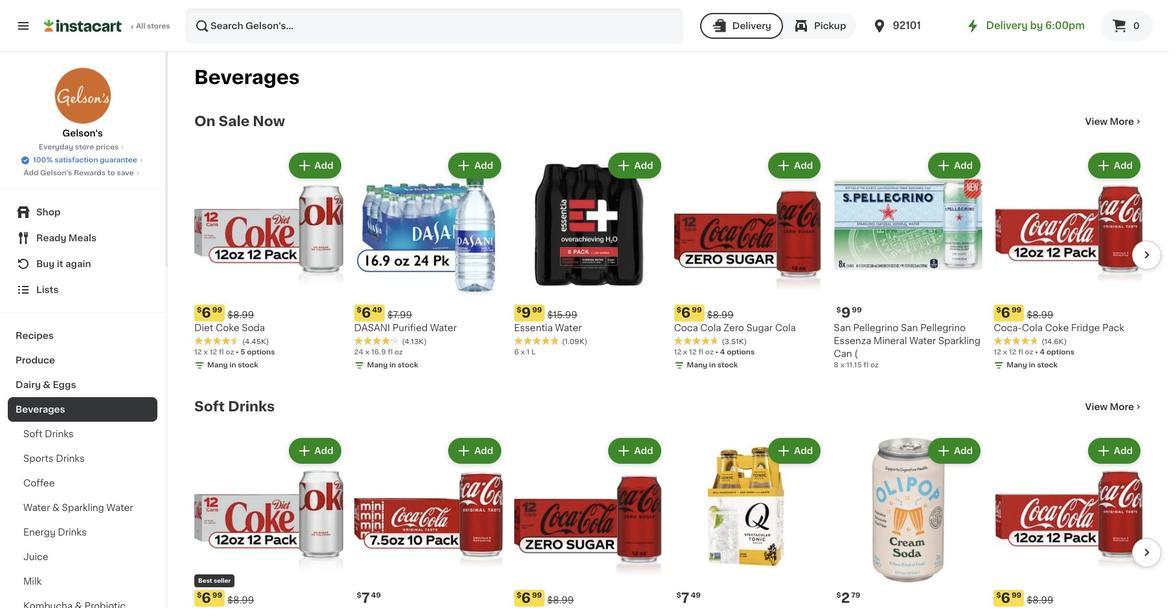 Task type: locate. For each thing, give the bounding box(es) containing it.
in down coca cola zero sugar cola
[[709, 362, 716, 369]]

3 in from the left
[[709, 362, 716, 369]]

2 $ 6 99 $8.99 from the left
[[996, 592, 1054, 605]]

in
[[230, 362, 236, 369], [389, 362, 396, 369], [709, 362, 716, 369], [1029, 362, 1036, 369]]

gelson's
[[62, 129, 103, 138], [40, 170, 72, 177]]

fl down coca cola zero sugar cola
[[699, 349, 704, 356]]

san pellegrino san pellegrino essenza mineral water sparkling can ( 8 x 11.15 fl oz
[[834, 324, 981, 369]]

many in stock down (14.6k)
[[1007, 362, 1058, 369]]

1 horizontal spatial soft
[[194, 400, 225, 414]]

1 view more from the top
[[1085, 117, 1134, 126]]

(14.6k)
[[1042, 339, 1067, 346]]

add
[[315, 161, 334, 170], [474, 161, 493, 170], [634, 161, 653, 170], [794, 161, 813, 170], [954, 161, 973, 170], [1114, 161, 1133, 170], [24, 170, 38, 177], [315, 447, 334, 456], [474, 447, 493, 456], [634, 447, 653, 456], [794, 447, 813, 456], [954, 447, 973, 456], [1114, 447, 1133, 456]]

1 horizontal spatial coke
[[1045, 324, 1069, 333]]

1 many from the left
[[207, 362, 228, 369]]

1 vertical spatial soft drinks
[[23, 430, 74, 439]]

1 horizontal spatial beverages
[[194, 68, 300, 87]]

0 horizontal spatial &
[[43, 381, 51, 390]]

in down 12 x 12 fl oz • 5 options
[[230, 362, 236, 369]]

oz down (4.13k)
[[394, 349, 403, 356]]

12 x 12 fl oz • 4 options down (14.6k)
[[994, 349, 1075, 356]]

$ inside the $ 6 49
[[357, 307, 362, 314]]

1 horizontal spatial delivery
[[986, 21, 1028, 30]]

shop link
[[8, 200, 157, 225]]

coke right the diet
[[216, 324, 239, 333]]

zero
[[724, 324, 744, 333]]

many down 12 x 12 fl oz • 5 options
[[207, 362, 228, 369]]

1 vertical spatial beverages
[[16, 406, 65, 415]]

$6.99 original price: $8.99 element
[[194, 305, 344, 322], [674, 305, 824, 322], [994, 305, 1143, 322], [194, 591, 344, 607], [514, 591, 664, 607], [994, 591, 1143, 607]]

0 horizontal spatial soft
[[23, 430, 42, 439]]

many for coca
[[687, 362, 708, 369]]

0 horizontal spatial 12 x 12 fl oz • 4 options
[[674, 349, 755, 356]]

water & sparkling water link
[[8, 496, 157, 521]]

0 vertical spatial sparkling
[[938, 337, 981, 346]]

2 many from the left
[[367, 362, 388, 369]]

1 horizontal spatial soft drinks
[[194, 400, 275, 414]]

Search field
[[187, 9, 682, 43]]

2 item carousel region from the top
[[176, 431, 1161, 609]]

9
[[841, 306, 851, 320], [521, 306, 531, 320]]

2 in from the left
[[389, 362, 396, 369]]

2 view more link from the top
[[1085, 401, 1143, 414]]

fl left 5
[[219, 349, 224, 356]]

pellegrino left 'coca-'
[[920, 324, 966, 333]]

stock down (14.6k)
[[1037, 362, 1058, 369]]

1 $ 9 99 from the left
[[837, 306, 862, 320]]

many down coca
[[687, 362, 708, 369]]

2 san from the left
[[901, 324, 918, 333]]

0
[[1133, 21, 1140, 30]]

1 view from the top
[[1085, 117, 1108, 126]]

san up the mineral
[[901, 324, 918, 333]]

3 stock from the left
[[718, 362, 738, 369]]

4 stock from the left
[[1037, 362, 1058, 369]]

fl inside san pellegrino san pellegrino essenza mineral water sparkling can ( 8 x 11.15 fl oz
[[864, 362, 869, 369]]

milk link
[[8, 570, 157, 595]]

stock down (4.13k)
[[398, 362, 418, 369]]

many in stock down 16.9
[[367, 362, 418, 369]]

1 view more link from the top
[[1085, 115, 1143, 128]]

1 many in stock from the left
[[207, 362, 258, 369]]

2 • from the left
[[716, 349, 719, 356]]

view for 2
[[1085, 403, 1108, 412]]

0 horizontal spatial $ 6 99 $8.99
[[197, 592, 254, 605]]

1 san from the left
[[834, 324, 851, 333]]

0 horizontal spatial 4
[[720, 349, 725, 356]]

0 vertical spatial more
[[1110, 117, 1134, 126]]

beverages up on sale now
[[194, 68, 300, 87]]

$ 9 99 up essentia
[[517, 306, 542, 320]]

& inside dairy & eggs link
[[43, 381, 51, 390]]

4 many in stock from the left
[[1007, 362, 1058, 369]]

2 view from the top
[[1085, 403, 1108, 412]]

coffee
[[23, 479, 55, 488]]

many in stock down 12 x 12 fl oz • 5 options
[[207, 362, 258, 369]]

2 9 from the left
[[521, 306, 531, 320]]

1 horizontal spatial sparkling
[[938, 337, 981, 346]]

l
[[531, 349, 536, 356]]

product group containing 2
[[834, 436, 983, 609]]

sports
[[23, 455, 54, 464]]

0 horizontal spatial soft drinks link
[[8, 422, 157, 447]]

6 x 1 l
[[514, 349, 536, 356]]

view more for 2
[[1085, 403, 1134, 412]]

92101
[[893, 21, 921, 30]]

4 down (14.6k)
[[1040, 349, 1045, 356]]

view more link for 2
[[1085, 401, 1143, 414]]

0 vertical spatial &
[[43, 381, 51, 390]]

1 vertical spatial more
[[1110, 403, 1134, 412]]

1 horizontal spatial soft drinks link
[[194, 400, 275, 415]]

san
[[834, 324, 851, 333], [901, 324, 918, 333]]

12 x 12 fl oz • 4 options for zero
[[674, 349, 755, 356]]

3 many from the left
[[687, 362, 708, 369]]

many for diet
[[207, 362, 228, 369]]

0 horizontal spatial san
[[834, 324, 851, 333]]

3 cola from the left
[[1022, 324, 1043, 333]]

prices
[[96, 144, 119, 151]]

water right the mineral
[[909, 337, 936, 346]]

water down $15.99
[[555, 324, 582, 333]]

store
[[75, 144, 94, 151]]

oz down coca-cola coke fridge pack
[[1025, 349, 1034, 356]]

$ 6 99
[[197, 306, 222, 320], [677, 306, 702, 320], [996, 306, 1022, 320], [517, 592, 542, 605]]

• for coke
[[1035, 349, 1038, 356]]

pickup
[[814, 21, 846, 30]]

99
[[212, 307, 222, 314], [692, 307, 702, 314], [852, 307, 862, 314], [532, 307, 542, 314], [1012, 307, 1022, 314], [212, 593, 222, 600], [532, 593, 542, 600], [1012, 593, 1022, 600]]

beverages down dairy & eggs
[[16, 406, 65, 415]]

1 options from the left
[[247, 349, 275, 356]]

in down 24 x 16.9 fl oz
[[389, 362, 396, 369]]

fl down 'coca-'
[[1018, 349, 1023, 356]]

stock down 5
[[238, 362, 258, 369]]

juice link
[[8, 545, 157, 570]]

$ 6 99 for coca-
[[996, 306, 1022, 320]]

9 up essenza
[[841, 306, 851, 320]]

soft
[[194, 400, 225, 414], [23, 430, 42, 439]]

(
[[855, 350, 858, 359]]

2 many in stock from the left
[[367, 362, 418, 369]]

best seller
[[198, 578, 231, 584]]

0 vertical spatial gelson's
[[62, 129, 103, 138]]

6 inside $6.49 original price: $7.99 element
[[362, 306, 371, 320]]

guarantee
[[100, 157, 137, 164]]

1 7 from the left
[[362, 592, 370, 605]]

x right 8 at the right bottom of the page
[[841, 362, 845, 369]]

delivery for delivery
[[732, 21, 771, 30]]

cola for coca
[[700, 324, 721, 333]]

0 horizontal spatial beverages
[[16, 406, 65, 415]]

12
[[194, 349, 202, 356], [210, 349, 217, 356], [674, 349, 682, 356], [689, 349, 697, 356], [994, 349, 1001, 356], [1009, 349, 1017, 356]]

1 horizontal spatial 9
[[841, 306, 851, 320]]

delivery inside the delivery by 6:00pm link
[[986, 21, 1028, 30]]

0 horizontal spatial $ 9 99
[[517, 306, 542, 320]]

0 horizontal spatial 7
[[362, 592, 370, 605]]

x
[[204, 349, 208, 356], [365, 349, 370, 356], [683, 349, 688, 356], [521, 349, 525, 356], [1003, 349, 1007, 356], [841, 362, 845, 369]]

purified
[[393, 324, 428, 333]]

soft drinks link down 12 x 12 fl oz • 5 options
[[194, 400, 275, 415]]

water down coffee link
[[106, 504, 133, 513]]

1 horizontal spatial 7
[[681, 592, 690, 605]]

soft drinks down 12 x 12 fl oz • 5 options
[[194, 400, 275, 414]]

delivery inside 'button'
[[732, 21, 771, 30]]

$6.49 original price: $7.99 element
[[354, 305, 504, 322]]

6:00pm
[[1046, 21, 1085, 30]]

soft up sports
[[23, 430, 42, 439]]

1 12 from the left
[[194, 349, 202, 356]]

cola for coca-
[[1022, 324, 1043, 333]]

view more
[[1085, 117, 1134, 126], [1085, 403, 1134, 412]]

4 for coke
[[1040, 349, 1045, 356]]

lists
[[36, 286, 59, 295]]

4
[[720, 349, 725, 356], [1040, 349, 1045, 356]]

soft drinks link up sports drinks
[[8, 422, 157, 447]]

oz right 11.15
[[870, 362, 879, 369]]

11.15
[[847, 362, 862, 369]]

product group
[[194, 150, 344, 374], [354, 150, 504, 374], [514, 150, 664, 358], [674, 150, 824, 374], [834, 150, 983, 371], [994, 150, 1143, 374], [194, 436, 344, 609], [354, 436, 504, 609], [514, 436, 664, 609], [674, 436, 824, 609], [834, 436, 983, 609], [994, 436, 1143, 609]]

0 horizontal spatial pellegrino
[[853, 324, 899, 333]]

options down (4.45k)
[[247, 349, 275, 356]]

1 12 x 12 fl oz • 4 options from the left
[[674, 349, 755, 356]]

many
[[207, 362, 228, 369], [367, 362, 388, 369], [687, 362, 708, 369], [1007, 362, 1027, 369]]

0 horizontal spatial delivery
[[732, 21, 771, 30]]

pellegrino up the mineral
[[853, 324, 899, 333]]

essentia
[[514, 324, 553, 333]]

0 vertical spatial soft drinks
[[194, 400, 275, 414]]

(3.51k)
[[722, 339, 747, 346]]

delivery
[[986, 21, 1028, 30], [732, 21, 771, 30]]

99 inside $9.99 original price: $15.99 element
[[532, 307, 542, 314]]

soft drinks
[[194, 400, 275, 414], [23, 430, 74, 439]]

$8.99
[[227, 311, 254, 320], [707, 311, 734, 320], [1027, 311, 1054, 320], [227, 596, 254, 605], [547, 596, 574, 605], [1027, 596, 1054, 605]]

$ 7 49
[[357, 592, 381, 605], [677, 592, 701, 605]]

fl
[[219, 349, 224, 356], [388, 349, 393, 356], [699, 349, 704, 356], [1018, 349, 1023, 356], [864, 362, 869, 369]]

& up 'energy drinks'
[[52, 504, 60, 513]]

0 vertical spatial view more link
[[1085, 115, 1143, 128]]

item carousel region
[[176, 145, 1161, 379], [176, 431, 1161, 609]]

2 7 from the left
[[681, 592, 690, 605]]

$ 9 99 inside $9.99 original price: $15.99 element
[[517, 306, 542, 320]]

9 up essentia
[[521, 306, 531, 320]]

options down (14.6k)
[[1047, 349, 1075, 356]]

• left 5
[[236, 349, 239, 356]]

0 horizontal spatial $ 7 49
[[357, 592, 381, 605]]

1 horizontal spatial &
[[52, 504, 60, 513]]

4 down (3.51k)
[[720, 349, 725, 356]]

16.9
[[371, 349, 386, 356]]

item carousel region for soft drinks
[[176, 431, 1161, 609]]

$9.99 original price: $15.99 element
[[514, 305, 664, 322]]

drinks up coffee link
[[56, 455, 85, 464]]

in down coca-cola coke fridge pack
[[1029, 362, 1036, 369]]

& left eggs
[[43, 381, 51, 390]]

0 horizontal spatial sparkling
[[62, 504, 104, 513]]

ready meals link
[[8, 225, 157, 251]]

oz down coca cola zero sugar cola
[[705, 349, 714, 356]]

energy drinks
[[23, 529, 87, 538]]

1 stock from the left
[[238, 362, 258, 369]]

3 • from the left
[[1035, 349, 1038, 356]]

stock down (3.51k)
[[718, 362, 738, 369]]

seller
[[214, 578, 231, 584]]

$7.99
[[387, 311, 412, 320]]

soft down 12 x 12 fl oz • 5 options
[[194, 400, 225, 414]]

49
[[372, 307, 382, 314], [371, 593, 381, 600], [691, 593, 701, 600]]

2 horizontal spatial •
[[1035, 349, 1038, 356]]

water
[[430, 324, 457, 333], [555, 324, 582, 333], [909, 337, 936, 346], [23, 504, 50, 513], [106, 504, 133, 513]]

2 stock from the left
[[398, 362, 418, 369]]

& inside water & sparkling water link
[[52, 504, 60, 513]]

produce link
[[8, 349, 157, 373]]

juice
[[23, 553, 48, 562]]

0 vertical spatial soft
[[194, 400, 225, 414]]

cola
[[700, 324, 721, 333], [775, 324, 796, 333], [1022, 324, 1043, 333]]

cola up (14.6k)
[[1022, 324, 1043, 333]]

• down coca cola zero sugar cola
[[716, 349, 719, 356]]

drinks up sports drinks
[[45, 430, 74, 439]]

diet coke soda
[[194, 324, 265, 333]]

2 $ 9 99 from the left
[[517, 306, 542, 320]]

2 horizontal spatial cola
[[1022, 324, 1043, 333]]

in for coca-
[[1029, 362, 1036, 369]]

sugar
[[747, 324, 773, 333]]

1 cola from the left
[[700, 324, 721, 333]]

options down (3.51k)
[[727, 349, 755, 356]]

1 vertical spatial item carousel region
[[176, 431, 1161, 609]]

$15.99
[[547, 311, 577, 320]]

many in stock down (3.51k)
[[687, 362, 738, 369]]

1 horizontal spatial $ 6 99 $8.99
[[996, 592, 1054, 605]]

0 horizontal spatial options
[[247, 349, 275, 356]]

1 horizontal spatial cola
[[775, 324, 796, 333]]

49 inside the $ 6 49
[[372, 307, 382, 314]]

None search field
[[185, 8, 683, 44]]

2 12 x 12 fl oz • 4 options from the left
[[994, 349, 1075, 356]]

2 options from the left
[[727, 349, 755, 356]]

& for dairy
[[43, 381, 51, 390]]

fl right 11.15
[[864, 362, 869, 369]]

$ 9 99 up essenza
[[837, 306, 862, 320]]

0 horizontal spatial 9
[[521, 306, 531, 320]]

many down 24 x 16.9 fl oz
[[367, 362, 388, 369]]

coke
[[216, 324, 239, 333], [1045, 324, 1069, 333]]

x down coca
[[683, 349, 688, 356]]

0 vertical spatial view
[[1085, 117, 1108, 126]]

best
[[198, 578, 212, 584]]

1 vertical spatial gelson's
[[40, 170, 72, 177]]

soft drinks up sports drinks
[[23, 430, 74, 439]]

x down the diet
[[204, 349, 208, 356]]

1 item carousel region from the top
[[176, 145, 1161, 379]]

fl right 16.9
[[388, 349, 393, 356]]

0 horizontal spatial coke
[[216, 324, 239, 333]]

• down coca-cola coke fridge pack
[[1035, 349, 1038, 356]]

oz left 5
[[226, 349, 234, 356]]

0 horizontal spatial cola
[[700, 324, 721, 333]]

buy
[[36, 260, 55, 269]]

milk
[[23, 578, 42, 587]]

many in stock for dasani
[[367, 362, 418, 369]]

1 more from the top
[[1110, 117, 1134, 126]]

1 4 from the left
[[720, 349, 725, 356]]

drinks down water & sparkling water
[[58, 529, 87, 538]]

1 vertical spatial view more
[[1085, 403, 1134, 412]]

service type group
[[700, 13, 857, 39]]

1 vertical spatial &
[[52, 504, 60, 513]]

view for san pellegrino san pellegrino essenza mineral water sparkling can (
[[1085, 117, 1108, 126]]

stock for coke
[[1037, 362, 1058, 369]]

1 horizontal spatial san
[[901, 324, 918, 333]]

2 horizontal spatial options
[[1047, 349, 1075, 356]]

7
[[362, 592, 370, 605], [681, 592, 690, 605]]

1 horizontal spatial pellegrino
[[920, 324, 966, 333]]

2 view more from the top
[[1085, 403, 1134, 412]]

fl for diet
[[219, 349, 224, 356]]

(4.45k)
[[242, 339, 269, 346]]

cola right sugar
[[775, 324, 796, 333]]

4 in from the left
[[1029, 362, 1036, 369]]

all stores
[[136, 23, 170, 30]]

3 options from the left
[[1047, 349, 1075, 356]]

1 horizontal spatial $ 7 49
[[677, 592, 701, 605]]

1 9 from the left
[[841, 306, 851, 320]]

2 4 from the left
[[1040, 349, 1045, 356]]

0 vertical spatial view more
[[1085, 117, 1134, 126]]

& for water
[[52, 504, 60, 513]]

1 vertical spatial view
[[1085, 403, 1108, 412]]

•
[[236, 349, 239, 356], [716, 349, 719, 356], [1035, 349, 1038, 356]]

1 horizontal spatial $ 9 99
[[837, 306, 862, 320]]

coca-
[[994, 324, 1022, 333]]

3 many in stock from the left
[[687, 362, 738, 369]]

rewards
[[74, 170, 106, 177]]

1 horizontal spatial options
[[727, 349, 755, 356]]

sparkling inside san pellegrino san pellegrino essenza mineral water sparkling can ( 8 x 11.15 fl oz
[[938, 337, 981, 346]]

1 horizontal spatial 4
[[1040, 349, 1045, 356]]

oz for diet
[[226, 349, 234, 356]]

x inside san pellegrino san pellegrino essenza mineral water sparkling can ( 8 x 11.15 fl oz
[[841, 362, 845, 369]]

water down coffee
[[23, 504, 50, 513]]

2 pellegrino from the left
[[920, 324, 966, 333]]

gelson's up store
[[62, 129, 103, 138]]

gelson's down the 100%
[[40, 170, 72, 177]]

1 pellegrino from the left
[[853, 324, 899, 333]]

1 • from the left
[[236, 349, 239, 356]]

view more link
[[1085, 115, 1143, 128], [1085, 401, 1143, 414]]

12 x 12 fl oz • 4 options down (3.51k)
[[674, 349, 755, 356]]

coke up (14.6k)
[[1045, 324, 1069, 333]]

2 more from the top
[[1110, 403, 1134, 412]]

0 vertical spatial item carousel region
[[176, 145, 1161, 379]]

drinks inside 'link'
[[58, 529, 87, 538]]

cola left zero at right bottom
[[700, 324, 721, 333]]

0 horizontal spatial •
[[236, 349, 239, 356]]

12 x 12 fl oz • 4 options for coke
[[994, 349, 1075, 356]]

coca-cola coke fridge pack
[[994, 324, 1124, 333]]

many down 'coca-'
[[1007, 362, 1027, 369]]

4 many from the left
[[1007, 362, 1027, 369]]

add button
[[290, 154, 340, 177], [450, 154, 500, 177], [610, 154, 660, 177], [770, 154, 820, 177], [930, 154, 980, 177], [1089, 154, 1139, 177], [290, 440, 340, 463], [450, 440, 500, 463], [610, 440, 660, 463], [770, 440, 820, 463], [930, 440, 980, 463], [1089, 440, 1139, 463]]

1 horizontal spatial •
[[716, 349, 719, 356]]

1 vertical spatial view more link
[[1085, 401, 1143, 414]]

x down 'coca-'
[[1003, 349, 1007, 356]]

many for coca-
[[1007, 362, 1027, 369]]

24
[[354, 349, 364, 356]]

1 horizontal spatial 12 x 12 fl oz • 4 options
[[994, 349, 1075, 356]]

0 horizontal spatial soft drinks
[[23, 430, 74, 439]]

1 in from the left
[[230, 362, 236, 369]]

oz for coca-
[[1025, 349, 1034, 356]]

san up essenza
[[834, 324, 851, 333]]



Task type: describe. For each thing, give the bounding box(es) containing it.
dasani purified water
[[354, 324, 457, 333]]

gelson's inside "link"
[[40, 170, 72, 177]]

100% satisfaction guarantee
[[33, 157, 137, 164]]

save
[[117, 170, 134, 177]]

add gelson's rewards to save
[[24, 170, 134, 177]]

drinks down 5
[[228, 400, 275, 414]]

in for dasani
[[389, 362, 396, 369]]

meals
[[69, 234, 97, 243]]

dairy & eggs
[[16, 381, 76, 390]]

100%
[[33, 157, 53, 164]]

many in stock for diet
[[207, 362, 258, 369]]

$ 6 99 for coca
[[677, 306, 702, 320]]

everyday store prices
[[39, 144, 119, 151]]

lists link
[[8, 277, 157, 303]]

79
[[851, 593, 860, 600]]

1 vertical spatial soft drinks link
[[8, 422, 157, 447]]

buy it again
[[36, 260, 91, 269]]

9 inside $9.99 original price: $15.99 element
[[521, 306, 531, 320]]

5
[[241, 349, 245, 356]]

options for zero
[[727, 349, 755, 356]]

delivery for delivery by 6:00pm
[[986, 21, 1028, 30]]

on sale now link
[[194, 114, 285, 130]]

fl for coca-
[[1018, 349, 1023, 356]]

fridge
[[1071, 324, 1100, 333]]

coffee link
[[8, 472, 157, 496]]

many for dasani
[[367, 362, 388, 369]]

• for soda
[[236, 349, 239, 356]]

beverages link
[[8, 398, 157, 422]]

diet
[[194, 324, 213, 333]]

4 12 from the left
[[689, 349, 697, 356]]

2 cola from the left
[[775, 324, 796, 333]]

ready meals button
[[8, 225, 157, 251]]

recipes link
[[8, 324, 157, 349]]

6 12 from the left
[[1009, 349, 1017, 356]]

100% satisfaction guarantee button
[[20, 153, 145, 166]]

1
[[527, 349, 530, 356]]

again
[[65, 260, 91, 269]]

delivery by 6:00pm link
[[965, 18, 1085, 34]]

view more for san pellegrino san pellegrino essenza mineral water sparkling can (
[[1085, 117, 1134, 126]]

water down $6.49 original price: $7.99 element
[[430, 324, 457, 333]]

by
[[1030, 21, 1043, 30]]

buy it again link
[[8, 251, 157, 277]]

delivery by 6:00pm
[[986, 21, 1085, 30]]

in for diet
[[230, 362, 236, 369]]

mineral
[[874, 337, 907, 346]]

4 for zero
[[720, 349, 725, 356]]

0 button
[[1101, 10, 1154, 41]]

gelson's logo image
[[54, 67, 111, 124]]

energy
[[23, 529, 55, 538]]

1 vertical spatial soft
[[23, 430, 42, 439]]

sale
[[219, 115, 250, 128]]

x right 24
[[365, 349, 370, 356]]

oz inside san pellegrino san pellegrino essenza mineral water sparkling can ( 8 x 11.15 fl oz
[[870, 362, 879, 369]]

energy drinks link
[[8, 521, 157, 545]]

satisfaction
[[55, 157, 98, 164]]

stock for water
[[398, 362, 418, 369]]

5 12 from the left
[[994, 349, 1001, 356]]

24 x 16.9 fl oz
[[354, 349, 403, 356]]

coca
[[674, 324, 698, 333]]

beverages inside beverages link
[[16, 406, 65, 415]]

options for coke
[[1047, 349, 1075, 356]]

(4.13k)
[[402, 339, 427, 346]]

pickup button
[[783, 13, 857, 39]]

add inside "link"
[[24, 170, 38, 177]]

everyday
[[39, 144, 73, 151]]

3 12 from the left
[[674, 349, 682, 356]]

• for zero
[[716, 349, 719, 356]]

fl for coca
[[699, 349, 704, 356]]

2
[[841, 592, 850, 605]]

1 $ 6 99 $8.99 from the left
[[197, 592, 254, 605]]

can
[[834, 350, 852, 359]]

$ 2 79
[[837, 592, 860, 605]]

dasani
[[354, 324, 390, 333]]

0 vertical spatial beverages
[[194, 68, 300, 87]]

in for coca
[[709, 362, 716, 369]]

x left 1
[[521, 349, 525, 356]]

options for soda
[[247, 349, 275, 356]]

coca cola zero sugar cola
[[674, 324, 796, 333]]

8
[[834, 362, 839, 369]]

$ inside $ 2 79
[[837, 593, 841, 600]]

add gelson's rewards to save link
[[24, 168, 142, 179]]

water inside san pellegrino san pellegrino essenza mineral water sparkling can ( 8 x 11.15 fl oz
[[909, 337, 936, 346]]

2 12 from the left
[[210, 349, 217, 356]]

more for san pellegrino san pellegrino essenza mineral water sparkling can (
[[1110, 117, 1134, 126]]

item carousel region for on sale now
[[176, 145, 1161, 379]]

recipes
[[16, 332, 54, 341]]

instacart logo image
[[44, 18, 122, 34]]

it
[[57, 260, 63, 269]]

$ 6 99 for diet
[[197, 306, 222, 320]]

0 vertical spatial soft drinks link
[[194, 400, 275, 415]]

2 $ 7 49 from the left
[[677, 592, 701, 605]]

shop
[[36, 208, 61, 217]]

stock for soda
[[238, 362, 258, 369]]

all
[[136, 23, 145, 30]]

2 coke from the left
[[1045, 324, 1069, 333]]

1 $ 7 49 from the left
[[357, 592, 381, 605]]

oz for coca
[[705, 349, 714, 356]]

dairy
[[16, 381, 41, 390]]

produce
[[16, 356, 55, 365]]

stock for zero
[[718, 362, 738, 369]]

many in stock for coca
[[687, 362, 738, 369]]

ready
[[36, 234, 66, 243]]

eggs
[[53, 381, 76, 390]]

(1.09k)
[[562, 339, 587, 346]]

pack
[[1102, 324, 1124, 333]]

sports drinks link
[[8, 447, 157, 472]]

water & sparkling water
[[23, 504, 133, 513]]

1 vertical spatial sparkling
[[62, 504, 104, 513]]

everyday store prices link
[[39, 143, 127, 153]]

more for 2
[[1110, 403, 1134, 412]]

view more link for san pellegrino san pellegrino essenza mineral water sparkling can (
[[1085, 115, 1143, 128]]

$ 6 49
[[357, 306, 382, 320]]

essentia water
[[514, 324, 582, 333]]

stores
[[147, 23, 170, 30]]

dairy & eggs link
[[8, 373, 157, 398]]

1 coke from the left
[[216, 324, 239, 333]]

many in stock for coca-
[[1007, 362, 1058, 369]]

soda
[[242, 324, 265, 333]]

sports drinks
[[23, 455, 85, 464]]

12 x 12 fl oz • 5 options
[[194, 349, 275, 356]]

all stores link
[[44, 8, 171, 44]]

now
[[253, 115, 285, 128]]



Task type: vqa. For each thing, say whether or not it's contained in the screenshot.
celery
no



